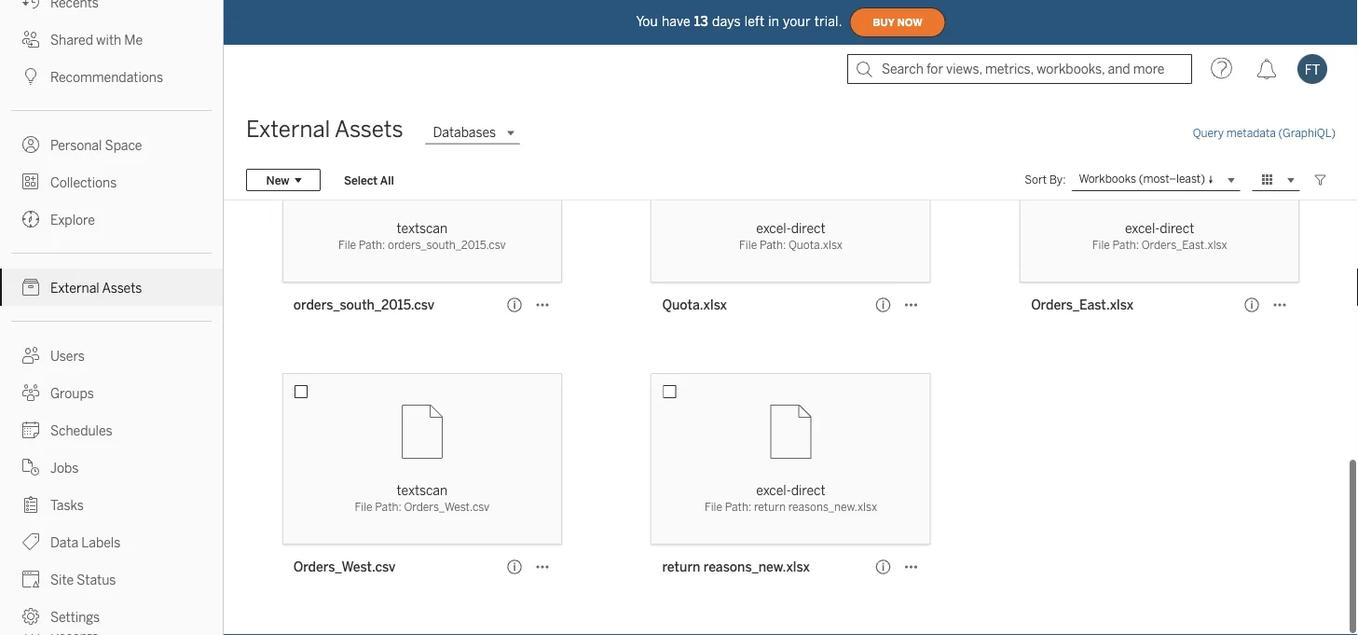 Task type: describe. For each thing, give the bounding box(es) containing it.
path: for excel-direct file path: quota.xlsx
[[760, 238, 787, 252]]

textscan for textscan file path: orders_west.csv
[[397, 483, 448, 498]]

data labels
[[50, 535, 121, 550]]

1 horizontal spatial external assets
[[246, 116, 403, 143]]

left
[[745, 14, 765, 29]]

in
[[769, 14, 780, 29]]

personal space
[[50, 138, 142, 153]]

quota.xlsx inside the 'excel-direct file path: quota.xlsx'
[[789, 238, 843, 252]]

file inside the textscan file path: orders_south_2015.csv
[[339, 238, 356, 252]]

collections link
[[0, 163, 223, 201]]

path: for excel-direct file path: return reasons_new.xlsx
[[725, 500, 752, 514]]

now
[[898, 17, 923, 28]]

query metadata (graphiql)
[[1194, 126, 1336, 140]]

jobs
[[50, 460, 79, 476]]

select all button
[[332, 169, 406, 191]]

databases
[[433, 125, 496, 140]]

shared with me link
[[0, 21, 223, 58]]

workbooks
[[1079, 172, 1137, 186]]

Search for views, metrics, workbooks, and more text field
[[848, 54, 1193, 84]]

your
[[784, 14, 811, 29]]

workbooks (most–least)
[[1079, 172, 1206, 186]]

(most–least)
[[1139, 172, 1206, 186]]

1 vertical spatial orders_west.csv
[[294, 559, 396, 575]]

0 horizontal spatial external assets
[[50, 280, 142, 296]]

excel-direct file path: orders_east.xlsx
[[1093, 221, 1228, 252]]

by:
[[1050, 173, 1066, 187]]

excel- for orders_east.xlsx
[[1126, 221, 1161, 236]]

explore
[[50, 212, 95, 228]]

excel-direct file path: return reasons_new.xlsx
[[705, 483, 878, 514]]

new
[[266, 173, 290, 187]]

personal
[[50, 138, 102, 153]]

buy now
[[874, 17, 923, 28]]

groups link
[[0, 374, 223, 411]]

file for excel-direct file path: orders_east.xlsx
[[1093, 238, 1111, 252]]

shared with me
[[50, 32, 143, 48]]

direct inside excel-direct file path: return reasons_new.xlsx
[[791, 483, 826, 498]]

orders_west.csv inside textscan file path: orders_west.csv
[[404, 500, 490, 514]]

site status link
[[0, 561, 223, 598]]

recommendations link
[[0, 58, 223, 95]]

direct for orders_east.xlsx
[[1161, 221, 1195, 236]]

buy
[[874, 17, 895, 28]]

textscan file path: orders_south_2015.csv
[[339, 221, 506, 252]]

buy now button
[[850, 7, 946, 37]]

grid view image
[[1260, 172, 1277, 188]]

direct for quota.xlsx
[[792, 221, 826, 236]]

select all
[[344, 173, 394, 187]]

1 vertical spatial external
[[50, 280, 99, 296]]

site status
[[50, 572, 116, 588]]

settings
[[50, 609, 100, 625]]

file for excel-direct file path: return reasons_new.xlsx
[[705, 500, 723, 514]]

users
[[50, 348, 85, 364]]

orders_east.xlsx inside excel-direct file path: orders_east.xlsx
[[1142, 238, 1228, 252]]

1 horizontal spatial external
[[246, 116, 330, 143]]

excel-direct file path: quota.xlsx
[[740, 221, 843, 252]]

return reasons_new.xlsx
[[663, 559, 810, 575]]

space
[[105, 138, 142, 153]]

query
[[1194, 126, 1225, 140]]

13
[[695, 14, 709, 29]]

path: for excel-direct file path: orders_east.xlsx
[[1113, 238, 1140, 252]]

you
[[636, 14, 658, 29]]

recommendations
[[50, 69, 163, 85]]

tasks
[[50, 498, 84, 513]]

excel- inside excel-direct file path: return reasons_new.xlsx
[[757, 483, 792, 498]]



Task type: vqa. For each thing, say whether or not it's contained in the screenshot.
by text only_f5he34f icon inside "External Assets" link
no



Task type: locate. For each thing, give the bounding box(es) containing it.
1 horizontal spatial quota.xlsx
[[789, 238, 843, 252]]

1 horizontal spatial assets
[[335, 116, 403, 143]]

metadata
[[1227, 126, 1277, 140]]

labels
[[81, 535, 121, 550]]

textscan for textscan file path: orders_south_2015.csv
[[397, 221, 448, 236]]

(graphiql)
[[1279, 126, 1336, 140]]

1 horizontal spatial orders_west.csv
[[404, 500, 490, 514]]

orders_south_2015.csv down all
[[388, 238, 506, 252]]

external assets
[[246, 116, 403, 143], [50, 280, 142, 296]]

external
[[246, 116, 330, 143], [50, 280, 99, 296]]

0 vertical spatial external
[[246, 116, 330, 143]]

groups
[[50, 386, 94, 401]]

file
[[339, 238, 356, 252], [740, 238, 757, 252], [1093, 238, 1111, 252], [355, 500, 373, 514], [705, 500, 723, 514]]

quota.xlsx
[[789, 238, 843, 252], [663, 297, 727, 312]]

databases button
[[426, 121, 520, 144]]

schedules
[[50, 423, 112, 438]]

orders_south_2015.csv down the textscan file path: orders_south_2015.csv
[[294, 297, 435, 312]]

orders_south_2015.csv
[[388, 238, 506, 252], [294, 297, 435, 312]]

1 vertical spatial textscan
[[397, 483, 448, 498]]

0 horizontal spatial assets
[[102, 280, 142, 296]]

textscan file path: orders_west.csv
[[355, 483, 490, 514]]

path: inside excel-direct file path: return reasons_new.xlsx
[[725, 500, 752, 514]]

path: inside the 'excel-direct file path: quota.xlsx'
[[760, 238, 787, 252]]

jobs link
[[0, 449, 223, 486]]

assets
[[335, 116, 403, 143], [102, 280, 142, 296]]

reasons_new.xlsx inside excel-direct file path: return reasons_new.xlsx
[[789, 500, 878, 514]]

excel-
[[757, 221, 792, 236], [1126, 221, 1161, 236], [757, 483, 792, 498]]

status
[[77, 572, 116, 588]]

2 textscan from the top
[[397, 483, 448, 498]]

data
[[50, 535, 78, 550]]

site
[[50, 572, 74, 588]]

file inside excel-direct file path: orders_east.xlsx
[[1093, 238, 1111, 252]]

me
[[124, 32, 143, 48]]

external assets up select
[[246, 116, 403, 143]]

sort
[[1025, 173, 1047, 187]]

0 vertical spatial orders_south_2015.csv
[[388, 238, 506, 252]]

1 vertical spatial orders_south_2015.csv
[[294, 297, 435, 312]]

0 horizontal spatial orders_east.xlsx
[[1032, 297, 1134, 312]]

1 textscan from the top
[[397, 221, 448, 236]]

assets up users link
[[102, 280, 142, 296]]

days
[[712, 14, 741, 29]]

0 vertical spatial reasons_new.xlsx
[[789, 500, 878, 514]]

0 vertical spatial return
[[754, 500, 786, 514]]

textscan inside textscan file path: orders_west.csv
[[397, 483, 448, 498]]

1 vertical spatial orders_east.xlsx
[[1032, 297, 1134, 312]]

1 horizontal spatial return
[[754, 500, 786, 514]]

textscan inside the textscan file path: orders_south_2015.csv
[[397, 221, 448, 236]]

orders_east.xlsx
[[1142, 238, 1228, 252], [1032, 297, 1134, 312]]

tasks link
[[0, 486, 223, 523]]

assets up select all
[[335, 116, 403, 143]]

0 horizontal spatial quota.xlsx
[[663, 297, 727, 312]]

data labels link
[[0, 523, 223, 561]]

you have 13 days left in your trial.
[[636, 14, 843, 29]]

direct
[[792, 221, 826, 236], [1161, 221, 1195, 236], [791, 483, 826, 498]]

0 vertical spatial external assets
[[246, 116, 403, 143]]

schedules link
[[0, 411, 223, 449]]

orders_south_2015.csv inside the textscan file path: orders_south_2015.csv
[[388, 238, 506, 252]]

direct inside excel-direct file path: orders_east.xlsx
[[1161, 221, 1195, 236]]

0 horizontal spatial return
[[663, 559, 701, 575]]

select
[[344, 173, 378, 187]]

excel- inside the 'excel-direct file path: quota.xlsx'
[[757, 221, 792, 236]]

orders_west.csv
[[404, 500, 490, 514], [294, 559, 396, 575]]

all
[[380, 173, 394, 187]]

1 vertical spatial reasons_new.xlsx
[[704, 559, 810, 575]]

external assets up users link
[[50, 280, 142, 296]]

explore link
[[0, 201, 223, 238]]

1 vertical spatial return
[[663, 559, 701, 575]]

users link
[[0, 337, 223, 374]]

have
[[662, 14, 691, 29]]

new button
[[246, 169, 321, 191]]

file inside textscan file path: orders_west.csv
[[355, 500, 373, 514]]

query metadata (graphiql) link
[[1194, 126, 1336, 140]]

path: inside the textscan file path: orders_south_2015.csv
[[359, 238, 385, 252]]

personal space link
[[0, 126, 223, 163]]

external down explore on the top left
[[50, 280, 99, 296]]

1 vertical spatial external assets
[[50, 280, 142, 296]]

1 vertical spatial assets
[[102, 280, 142, 296]]

excel- for quota.xlsx
[[757, 221, 792, 236]]

collections
[[50, 175, 117, 190]]

0 horizontal spatial external
[[50, 280, 99, 296]]

0 horizontal spatial orders_west.csv
[[294, 559, 396, 575]]

path: inside excel-direct file path: orders_east.xlsx
[[1113, 238, 1140, 252]]

trial.
[[815, 14, 843, 29]]

return
[[754, 500, 786, 514], [663, 559, 701, 575]]

1 horizontal spatial orders_east.xlsx
[[1142, 238, 1228, 252]]

external up new 'popup button'
[[246, 116, 330, 143]]

excel- inside excel-direct file path: orders_east.xlsx
[[1126, 221, 1161, 236]]

1 vertical spatial quota.xlsx
[[663, 297, 727, 312]]

with
[[96, 32, 121, 48]]

path: inside textscan file path: orders_west.csv
[[375, 500, 402, 514]]

file inside excel-direct file path: return reasons_new.xlsx
[[705, 500, 723, 514]]

sort by:
[[1025, 173, 1066, 187]]

return inside excel-direct file path: return reasons_new.xlsx
[[754, 500, 786, 514]]

path:
[[359, 238, 385, 252], [760, 238, 787, 252], [1113, 238, 1140, 252], [375, 500, 402, 514], [725, 500, 752, 514]]

settings link
[[0, 598, 223, 635]]

file inside the 'excel-direct file path: quota.xlsx'
[[740, 238, 757, 252]]

shared
[[50, 32, 93, 48]]

0 vertical spatial assets
[[335, 116, 403, 143]]

reasons_new.xlsx
[[789, 500, 878, 514], [704, 559, 810, 575]]

external assets link
[[0, 269, 223, 306]]

0 vertical spatial quota.xlsx
[[789, 238, 843, 252]]

textscan
[[397, 221, 448, 236], [397, 483, 448, 498]]

file for excel-direct file path: quota.xlsx
[[740, 238, 757, 252]]

direct inside the 'excel-direct file path: quota.xlsx'
[[792, 221, 826, 236]]

0 vertical spatial orders_east.xlsx
[[1142, 238, 1228, 252]]

workbooks (most–least) button
[[1072, 169, 1241, 191]]

0 vertical spatial orders_west.csv
[[404, 500, 490, 514]]

0 vertical spatial textscan
[[397, 221, 448, 236]]



